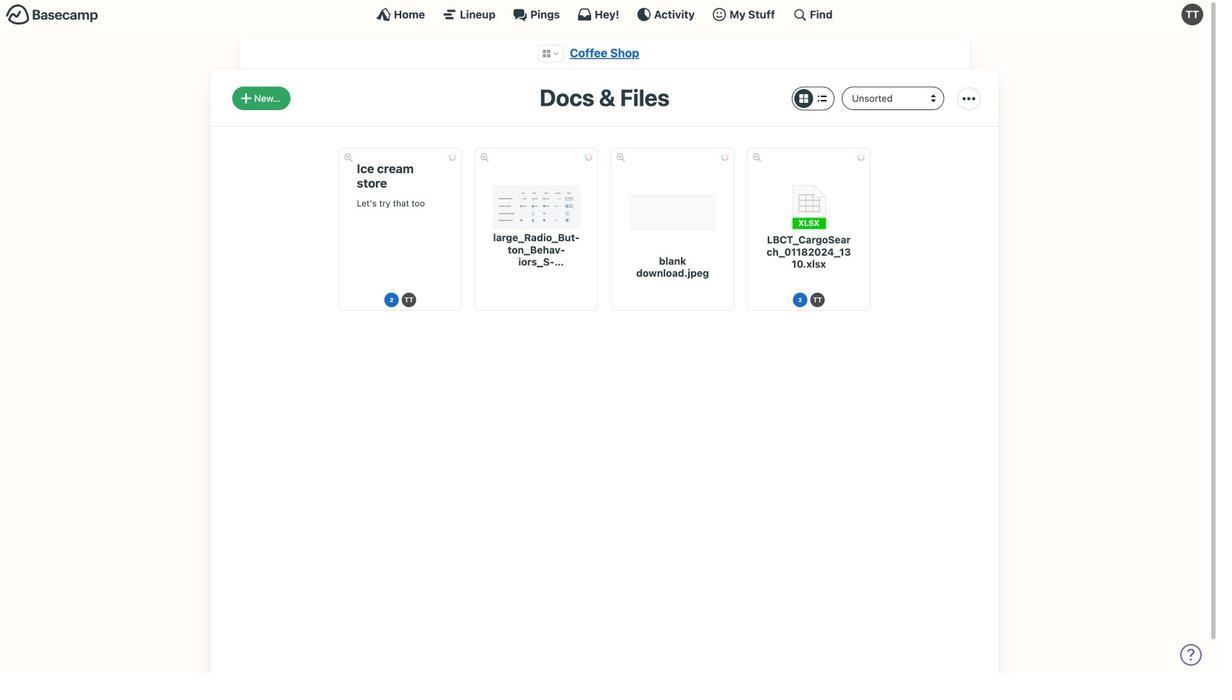 Task type: locate. For each thing, give the bounding box(es) containing it.
terry turtle image
[[1182, 4, 1204, 25], [402, 293, 416, 307], [811, 293, 825, 307]]

main element
[[0, 0, 1210, 28]]

keyboard shortcut: ⌘ + / image
[[793, 7, 807, 22]]

2 horizontal spatial terry turtle image
[[1182, 4, 1204, 25]]



Task type: vqa. For each thing, say whether or not it's contained in the screenshot.
the My in the top of the page
no



Task type: describe. For each thing, give the bounding box(es) containing it.
1 horizontal spatial terry turtle image
[[811, 293, 825, 307]]

0 horizontal spatial terry turtle image
[[402, 293, 416, 307]]

switch accounts image
[[6, 4, 99, 26]]



